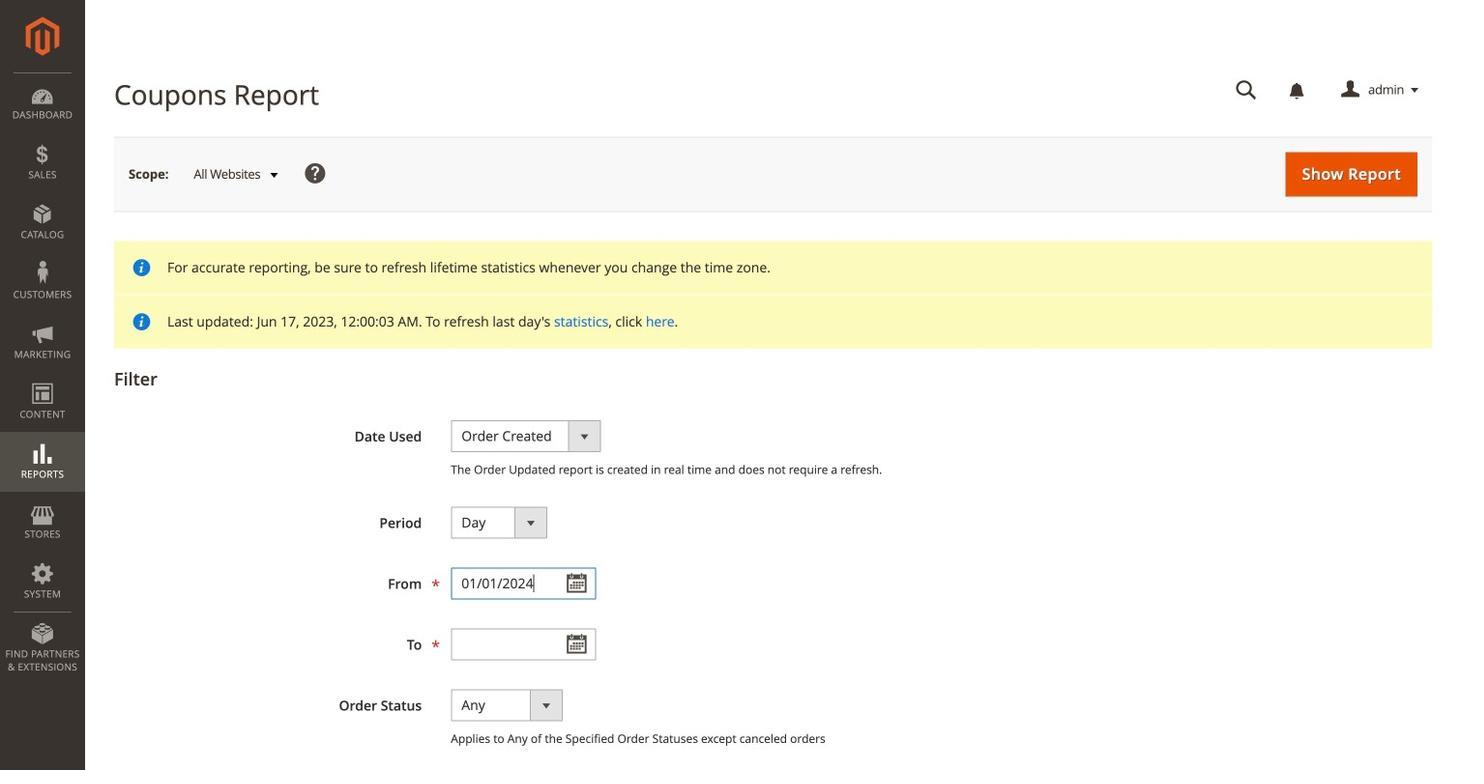 Task type: describe. For each thing, give the bounding box(es) containing it.
magento admin panel image
[[26, 16, 59, 56]]



Task type: locate. For each thing, give the bounding box(es) containing it.
None text field
[[1222, 73, 1271, 107], [451, 629, 596, 661], [1222, 73, 1271, 107], [451, 629, 596, 661]]

None text field
[[451, 568, 596, 600]]

menu bar
[[0, 73, 85, 684]]



